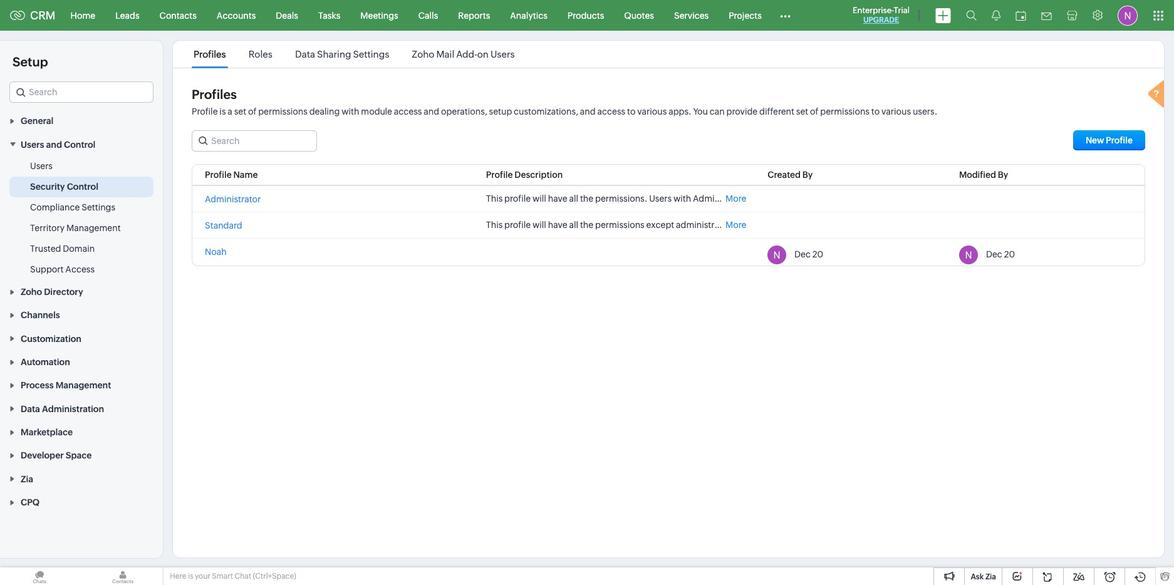 Task type: vqa. For each thing, say whether or not it's contained in the screenshot.
the rightmost Settings
yes



Task type: locate. For each thing, give the bounding box(es) containing it.
profile left name on the top of page
[[205, 170, 232, 180]]

control
[[64, 140, 95, 150], [67, 182, 98, 192]]

general button
[[0, 109, 163, 132]]

1 dec 20 from the left
[[795, 249, 824, 259]]

territory
[[30, 223, 65, 233]]

profile right new
[[1106, 135, 1133, 145]]

0 vertical spatial profiles
[[194, 49, 226, 60]]

channels button
[[0, 303, 163, 327]]

new profile button
[[1074, 130, 1146, 150]]

by right modified
[[998, 170, 1009, 180]]

1 horizontal spatial dec 20
[[987, 249, 1016, 259]]

administrative
[[676, 220, 734, 230]]

data left 'sharing'
[[295, 49, 315, 60]]

setup
[[489, 107, 512, 117]]

profile left a
[[192, 107, 218, 117]]

1 by from the left
[[803, 170, 813, 180]]

0 horizontal spatial of
[[248, 107, 257, 117]]

profiles down accounts
[[194, 49, 226, 60]]

1 vertical spatial data
[[21, 404, 40, 414]]

security control link
[[30, 180, 98, 193]]

settings up territory management link
[[82, 202, 115, 212]]

data sharing settings link
[[293, 49, 391, 60]]

1 horizontal spatial settings
[[353, 49, 389, 60]]

data for data administration
[[21, 404, 40, 414]]

0 horizontal spatial dec
[[795, 249, 811, 259]]

users up security
[[30, 161, 53, 171]]

module
[[361, 107, 392, 117]]

1 horizontal spatial set
[[797, 107, 809, 117]]

to left apps.
[[627, 107, 636, 117]]

2 various from the left
[[882, 107, 911, 117]]

list
[[182, 41, 526, 68]]

2 vertical spatial users
[[30, 161, 53, 171]]

your
[[195, 572, 211, 581]]

users inside "region"
[[30, 161, 53, 171]]

(ctrl+space)
[[253, 572, 296, 581]]

various left users.
[[882, 107, 911, 117]]

0 horizontal spatial zoho
[[21, 287, 42, 297]]

1 more from the top
[[726, 194, 747, 204]]

control inside "region"
[[67, 182, 98, 192]]

2 set from the left
[[797, 107, 809, 117]]

of right a
[[248, 107, 257, 117]]

0 horizontal spatial various
[[638, 107, 667, 117]]

1 horizontal spatial 20
[[1005, 249, 1016, 259]]

0 horizontal spatial is
[[188, 572, 193, 581]]

0 horizontal spatial access
[[394, 107, 422, 117]]

1 dec from the left
[[795, 249, 811, 259]]

0 horizontal spatial by
[[803, 170, 813, 180]]

help image
[[1146, 78, 1171, 112]]

different
[[760, 107, 795, 117]]

1 vertical spatial more
[[726, 220, 747, 230]]

to left users.
[[872, 107, 880, 117]]

2 of from the left
[[811, 107, 819, 117]]

0 horizontal spatial zia
[[21, 474, 33, 484]]

zia right ask
[[986, 573, 997, 582]]

zoho inside list
[[412, 49, 435, 60]]

settings
[[353, 49, 389, 60], [82, 202, 115, 212]]

users
[[491, 49, 515, 60], [21, 140, 44, 150], [30, 161, 53, 171]]

compliance settings
[[30, 202, 115, 212]]

1 horizontal spatial access
[[598, 107, 626, 117]]

zoho inside dropdown button
[[21, 287, 42, 297]]

and right customizations,
[[580, 107, 596, 117]]

zia up cpq
[[21, 474, 33, 484]]

0 vertical spatial control
[[64, 140, 95, 150]]

sharing
[[317, 49, 351, 60]]

search image
[[967, 10, 977, 21]]

1 horizontal spatial data
[[295, 49, 315, 60]]

control inside dropdown button
[[64, 140, 95, 150]]

zia button
[[0, 467, 163, 491]]

1 access from the left
[[394, 107, 422, 117]]

0 vertical spatial is
[[220, 107, 226, 117]]

profile for profile description
[[486, 170, 513, 180]]

2 more from the top
[[726, 220, 747, 230]]

1 horizontal spatial of
[[811, 107, 819, 117]]

customizations,
[[514, 107, 579, 117]]

with
[[342, 107, 359, 117]]

1 horizontal spatial dec
[[987, 249, 1003, 259]]

0 horizontal spatial settings
[[82, 202, 115, 212]]

and inside dropdown button
[[46, 140, 62, 150]]

profile left description at the top left of the page
[[486, 170, 513, 180]]

1 vertical spatial management
[[56, 381, 111, 391]]

territory management link
[[30, 222, 121, 234]]

management up data administration dropdown button
[[56, 381, 111, 391]]

standard link
[[205, 221, 242, 231]]

0 horizontal spatial dec 20
[[795, 249, 824, 259]]

2 horizontal spatial and
[[580, 107, 596, 117]]

crm link
[[10, 9, 56, 22]]

1 horizontal spatial to
[[872, 107, 880, 117]]

modified by
[[960, 170, 1009, 180]]

accounts
[[217, 10, 256, 20]]

0 horizontal spatial and
[[46, 140, 62, 150]]

zoho directory
[[21, 287, 83, 297]]

management
[[66, 223, 121, 233], [56, 381, 111, 391]]

process
[[21, 381, 54, 391]]

is left your on the left of the page
[[188, 572, 193, 581]]

this profile will have all the permissions except administrative privileges.
[[486, 220, 779, 230]]

dealing
[[309, 107, 340, 117]]

various left apps.
[[638, 107, 667, 117]]

None field
[[9, 81, 154, 103]]

settings right 'sharing'
[[353, 49, 389, 60]]

0 vertical spatial users
[[491, 49, 515, 60]]

1 vertical spatial profiles
[[192, 87, 237, 102]]

projects link
[[719, 0, 772, 30]]

1 horizontal spatial image image
[[960, 246, 979, 265]]

set right a
[[234, 107, 246, 117]]

analytics link
[[500, 0, 558, 30]]

profiles up a
[[192, 87, 237, 102]]

data
[[295, 49, 315, 60], [21, 404, 40, 414]]

profile
[[192, 107, 218, 117], [1106, 135, 1133, 145], [205, 170, 232, 180], [486, 170, 513, 180]]

users and control region
[[0, 156, 163, 280]]

services
[[674, 10, 709, 20]]

is
[[220, 107, 226, 117], [188, 572, 193, 581]]

1 horizontal spatial various
[[882, 107, 911, 117]]

administrator
[[205, 194, 261, 204]]

customization
[[21, 334, 81, 344]]

ask
[[971, 573, 984, 582]]

zoho up channels
[[21, 287, 42, 297]]

2 20 from the left
[[1005, 249, 1016, 259]]

customization button
[[0, 327, 163, 350]]

reports link
[[448, 0, 500, 30]]

0 vertical spatial settings
[[353, 49, 389, 60]]

0 horizontal spatial 20
[[813, 249, 824, 259]]

dec
[[795, 249, 811, 259], [987, 249, 1003, 259]]

0 horizontal spatial image image
[[768, 246, 787, 265]]

privileges.
[[736, 220, 779, 230]]

users for users and control
[[21, 140, 44, 150]]

tasks link
[[308, 0, 351, 30]]

0 vertical spatial more
[[726, 194, 747, 204]]

search element
[[959, 0, 985, 31]]

users up users link
[[21, 140, 44, 150]]

image image
[[768, 246, 787, 265], [960, 246, 979, 265]]

zoho left mail
[[412, 49, 435, 60]]

users right on
[[491, 49, 515, 60]]

1 vertical spatial users
[[21, 140, 44, 150]]

security
[[30, 182, 65, 192]]

support access
[[30, 264, 95, 274]]

mail
[[437, 49, 455, 60]]

data sharing settings
[[295, 49, 389, 60]]

2 dec 20 from the left
[[987, 249, 1016, 259]]

dec 20
[[795, 249, 824, 259], [987, 249, 1016, 259]]

1 vertical spatial zia
[[986, 573, 997, 582]]

control down general dropdown button
[[64, 140, 95, 150]]

data administration button
[[0, 397, 163, 420]]

0 vertical spatial zoho
[[412, 49, 435, 60]]

2 access from the left
[[598, 107, 626, 117]]

data down process
[[21, 404, 40, 414]]

have
[[548, 220, 568, 230]]

1 horizontal spatial zoho
[[412, 49, 435, 60]]

trial
[[894, 6, 910, 15]]

1 horizontal spatial zia
[[986, 573, 997, 582]]

management inside dropdown button
[[56, 381, 111, 391]]

management for process management
[[56, 381, 111, 391]]

profiles link
[[192, 49, 228, 60]]

settings inside users and control "region"
[[82, 202, 115, 212]]

1 horizontal spatial is
[[220, 107, 226, 117]]

1 horizontal spatial by
[[998, 170, 1009, 180]]

analytics
[[510, 10, 548, 20]]

of right different
[[811, 107, 819, 117]]

0 horizontal spatial set
[[234, 107, 246, 117]]

data inside list
[[295, 49, 315, 60]]

1 vertical spatial settings
[[82, 202, 115, 212]]

profile is a set of permissions dealing with module access and operations, setup customizations, and access to various apps. you can provide different set of permissions to various users.
[[192, 107, 938, 117]]

reports
[[458, 10, 490, 20]]

management up domain at the left top
[[66, 223, 121, 233]]

0 horizontal spatial data
[[21, 404, 40, 414]]

0 vertical spatial zia
[[21, 474, 33, 484]]

2 by from the left
[[998, 170, 1009, 180]]

1 vertical spatial control
[[67, 182, 98, 192]]

1 to from the left
[[627, 107, 636, 117]]

set right different
[[797, 107, 809, 117]]

1 various from the left
[[638, 107, 667, 117]]

1 vertical spatial is
[[188, 572, 193, 581]]

zia inside dropdown button
[[21, 474, 33, 484]]

support access link
[[30, 263, 95, 276]]

is left a
[[220, 107, 226, 117]]

more for standard
[[726, 220, 747, 230]]

zoho for zoho directory
[[21, 287, 42, 297]]

and left operations,
[[424, 107, 439, 117]]

created by
[[768, 170, 813, 180]]

0 vertical spatial data
[[295, 49, 315, 60]]

support
[[30, 264, 64, 274]]

zia
[[21, 474, 33, 484], [986, 573, 997, 582]]

trusted domain link
[[30, 242, 95, 255]]

Other Modules field
[[772, 5, 799, 25]]

of
[[248, 107, 257, 117], [811, 107, 819, 117]]

set
[[234, 107, 246, 117], [797, 107, 809, 117]]

and up users link
[[46, 140, 62, 150]]

data inside dropdown button
[[21, 404, 40, 414]]

users inside dropdown button
[[21, 140, 44, 150]]

products link
[[558, 0, 614, 30]]

management inside users and control "region"
[[66, 223, 121, 233]]

0 horizontal spatial to
[[627, 107, 636, 117]]

cpq
[[21, 498, 40, 508]]

by right created
[[803, 170, 813, 180]]

more
[[726, 194, 747, 204], [726, 220, 747, 230]]

various
[[638, 107, 667, 117], [882, 107, 911, 117]]

provide
[[727, 107, 758, 117]]

calls
[[419, 10, 438, 20]]

new profile
[[1086, 135, 1133, 145]]

1 vertical spatial zoho
[[21, 287, 42, 297]]

data administration
[[21, 404, 104, 414]]

control up compliance settings link
[[67, 182, 98, 192]]

0 vertical spatial management
[[66, 223, 121, 233]]

to
[[627, 107, 636, 117], [872, 107, 880, 117]]



Task type: describe. For each thing, give the bounding box(es) containing it.
standard
[[205, 221, 242, 231]]

by for created by
[[803, 170, 813, 180]]

space
[[66, 451, 92, 461]]

management for territory management
[[66, 223, 121, 233]]

developer space
[[21, 451, 92, 461]]

home
[[71, 10, 95, 20]]

create menu image
[[936, 8, 952, 23]]

territory management
[[30, 223, 121, 233]]

cpq button
[[0, 491, 163, 514]]

signals image
[[992, 10, 1001, 21]]

2 horizontal spatial permissions
[[821, 107, 870, 117]]

data for data sharing settings
[[295, 49, 315, 60]]

quotes
[[625, 10, 654, 20]]

automation
[[21, 357, 70, 367]]

mails element
[[1034, 1, 1060, 30]]

meetings
[[361, 10, 398, 20]]

here is your smart chat (ctrl+space)
[[170, 572, 296, 581]]

create menu element
[[928, 0, 959, 30]]

more for administrator
[[726, 194, 747, 204]]

users and control button
[[0, 132, 163, 156]]

general
[[21, 116, 53, 126]]

2 image image from the left
[[960, 246, 979, 265]]

zoho for zoho mail add-on users
[[412, 49, 435, 60]]

channels
[[21, 311, 60, 321]]

tasks
[[318, 10, 341, 20]]

leads link
[[105, 0, 150, 30]]

contacts
[[160, 10, 197, 20]]

2 dec from the left
[[987, 249, 1003, 259]]

administrator link
[[205, 194, 261, 204]]

users and control
[[21, 140, 95, 150]]

trusted domain
[[30, 244, 95, 254]]

1 horizontal spatial permissions
[[596, 220, 645, 230]]

users for users
[[30, 161, 53, 171]]

1 horizontal spatial and
[[424, 107, 439, 117]]

1 20 from the left
[[813, 249, 824, 259]]

description
[[515, 170, 563, 180]]

profiles inside list
[[194, 49, 226, 60]]

will
[[533, 220, 547, 230]]

zoho directory button
[[0, 280, 163, 303]]

0 horizontal spatial permissions
[[258, 107, 308, 117]]

name
[[233, 170, 258, 180]]

leads
[[115, 10, 140, 20]]

marketplace
[[21, 428, 73, 438]]

apps.
[[669, 107, 692, 117]]

trusted
[[30, 244, 61, 254]]

calls link
[[409, 0, 448, 30]]

profile image
[[1118, 5, 1138, 25]]

accounts link
[[207, 0, 266, 30]]

marketplace button
[[0, 420, 163, 444]]

created
[[768, 170, 801, 180]]

process management button
[[0, 374, 163, 397]]

domain
[[63, 244, 95, 254]]

chats image
[[0, 568, 79, 585]]

products
[[568, 10, 604, 20]]

projects
[[729, 10, 762, 20]]

directory
[[44, 287, 83, 297]]

1 set from the left
[[234, 107, 246, 117]]

here
[[170, 572, 186, 581]]

modified
[[960, 170, 997, 180]]

administration
[[42, 404, 104, 414]]

mails image
[[1042, 12, 1052, 20]]

Search text field
[[192, 131, 317, 151]]

zoho mail add-on users
[[412, 49, 515, 60]]

list containing profiles
[[182, 41, 526, 68]]

1 image image from the left
[[768, 246, 787, 265]]

developer space button
[[0, 444, 163, 467]]

the
[[580, 220, 594, 230]]

access
[[65, 264, 95, 274]]

noah link
[[205, 247, 227, 257]]

contacts link
[[150, 0, 207, 30]]

security control
[[30, 182, 98, 192]]

profile for profile name
[[205, 170, 232, 180]]

new
[[1086, 135, 1105, 145]]

calendar image
[[1016, 10, 1027, 20]]

this
[[486, 220, 503, 230]]

services link
[[664, 0, 719, 30]]

is for profile
[[220, 107, 226, 117]]

Search text field
[[10, 82, 153, 102]]

crm
[[30, 9, 56, 22]]

enterprise-
[[853, 6, 894, 15]]

chat
[[235, 572, 251, 581]]

compliance
[[30, 202, 80, 212]]

profile element
[[1111, 0, 1146, 30]]

signals element
[[985, 0, 1009, 31]]

noah
[[205, 247, 227, 257]]

1 of from the left
[[248, 107, 257, 117]]

enterprise-trial upgrade
[[853, 6, 910, 24]]

profile inside button
[[1106, 135, 1133, 145]]

quotes link
[[614, 0, 664, 30]]

contacts image
[[83, 568, 162, 585]]

deals link
[[266, 0, 308, 30]]

users link
[[30, 160, 53, 172]]

profile for profile is a set of permissions dealing with module access and operations, setup customizations, and access to various apps. you can provide different set of permissions to various users.
[[192, 107, 218, 117]]

by for modified by
[[998, 170, 1009, 180]]

developer
[[21, 451, 64, 461]]

process management
[[21, 381, 111, 391]]

home link
[[61, 0, 105, 30]]

is for here
[[188, 572, 193, 581]]

a
[[228, 107, 232, 117]]

setup
[[13, 55, 48, 69]]

all
[[569, 220, 579, 230]]

2 to from the left
[[872, 107, 880, 117]]



